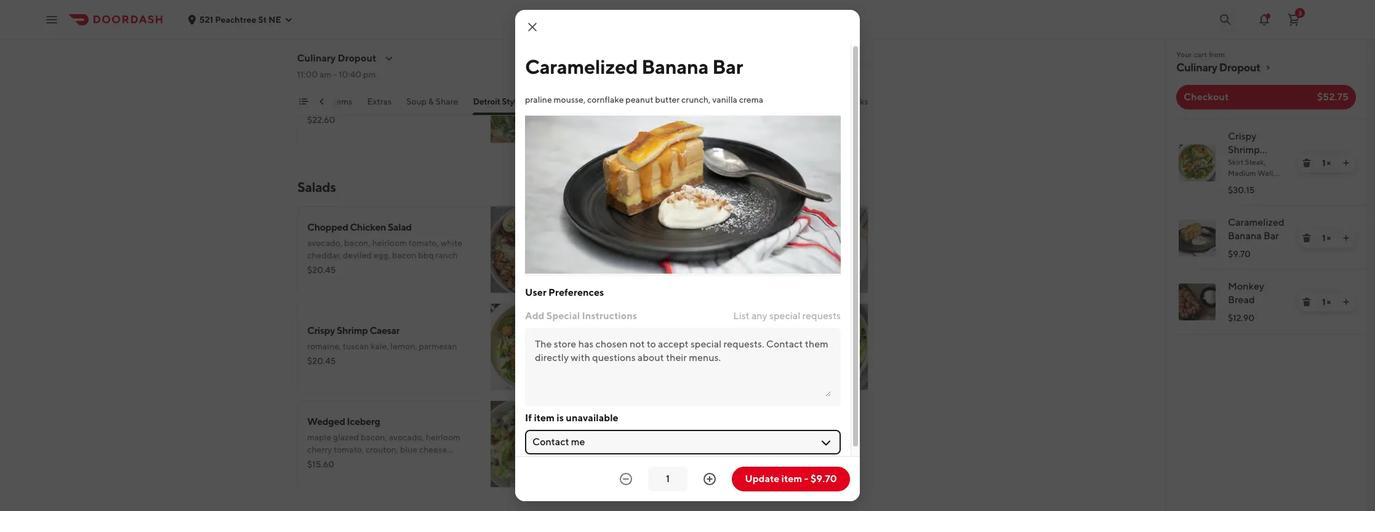 Task type: describe. For each thing, give the bounding box(es) containing it.
3 1 from the top
[[1323, 297, 1326, 307]]

culinary dropout link
[[1177, 60, 1356, 75]]

grains,
[[681, 238, 707, 248]]

0 horizontal spatial crispy shrimp caesar image
[[491, 304, 578, 391]]

tomato, inside the chopped chicken salad avocado, bacon, heirloom tomato, white cheddar, deviled egg, bacon bbq ranch $20.45
[[409, 238, 439, 248]]

skirt steak, medium well, no shrimp $30.15
[[1228, 158, 1275, 195]]

no
[[1228, 180, 1239, 189]]

crouton,
[[366, 445, 398, 455]]

decrease quantity by 1 image
[[619, 472, 634, 487]]

1 horizontal spatial culinary
[[1177, 61, 1218, 74]]

& inside butternut squash & kale bartlett pear, ancient grains, date, pistachio, toasted mulberry, white cheddar, maple tahini vinaigrette
[[676, 222, 682, 233]]

0 horizontal spatial culinary
[[297, 52, 336, 64]]

banana for praline mousse, cornflake peanut butter crunch, vanilla crema
[[642, 55, 709, 78]]

1 horizontal spatial caramelized banana bar image
[[1179, 220, 1216, 257]]

pizza for mushroom
[[412, 71, 435, 83]]

add special instructions
[[525, 310, 637, 322]]

- for am
[[334, 70, 337, 79]]

× for bar
[[1327, 233, 1331, 243]]

add button for chopped chicken salad
[[539, 267, 571, 286]]

crunch,
[[682, 95, 711, 105]]

squash
[[643, 222, 675, 233]]

avocado, inside the chopped chicken salad avocado, bacon, heirloom tomato, white cheddar, deviled egg, bacon bbq ranch $20.45
[[307, 238, 343, 248]]

$12.90
[[1228, 313, 1255, 323]]

iceberg
[[347, 416, 380, 428]]

add button for cheap house salad
[[830, 364, 861, 384]]

preferences
[[549, 287, 604, 298]]

$30.15
[[1228, 185, 1255, 195]]

dressing
[[307, 457, 340, 467]]

update item - $9.70 button
[[732, 467, 850, 492]]

extras
[[368, 97, 392, 107]]

caramelized for $9.70
[[1228, 217, 1285, 228]]

special
[[770, 310, 801, 322]]

skirt
[[1228, 158, 1244, 167]]

pistachio,
[[730, 238, 768, 248]]

entrees
[[676, 97, 706, 107]]

peanut
[[626, 95, 654, 105]]

from
[[1209, 50, 1225, 59]]

bartlett
[[598, 238, 628, 248]]

3 items, open order cart image
[[1287, 12, 1302, 27]]

$9.70 inside list
[[1228, 249, 1251, 259]]

kale,
[[371, 342, 389, 352]]

Add Special Instructions text field
[[535, 338, 831, 397]]

drinks
[[844, 97, 869, 107]]

add button for butternut squash & kale
[[830, 267, 861, 286]]

shrimp for crispy shrimp caesar romaine, tuscan kale, lemon, parmesan $20.45
[[337, 325, 368, 337]]

monkey bread
[[1228, 281, 1265, 306]]

× for caesar
[[1327, 158, 1331, 168]]

black truffle mushroom pizza smoked onion alfredo, mozzarella cheese, arugula $22.60
[[307, 71, 469, 125]]

$9.70 inside button
[[811, 473, 837, 485]]

entrees button
[[676, 95, 706, 115]]

popular items
[[299, 97, 353, 107]]

wedged iceberg maple glazed bacon, avocado, heirloom cherry tomato, crouton, blue cheese dressing
[[307, 416, 461, 467]]

0 horizontal spatial dropout
[[338, 52, 377, 64]]

bar for $9.70
[[1264, 230, 1279, 242]]

kale
[[684, 222, 704, 233]]

wedged iceberg image
[[491, 401, 578, 488]]

3
[[1299, 9, 1302, 16]]

tuscan
[[343, 342, 369, 352]]

sandwiches
[[614, 97, 661, 107]]

am
[[320, 70, 332, 79]]

butternut squash & kale bartlett pear, ancient grains, date, pistachio, toasted mulberry, white cheddar, maple tahini vinaigrette
[[598, 222, 768, 273]]

remove item from cart image for crispy shrimp caesar
[[1302, 158, 1312, 168]]

bread
[[1228, 294, 1255, 306]]

instructions
[[582, 310, 637, 322]]

bacon
[[392, 251, 417, 260]]

steak,
[[1245, 158, 1266, 167]]

mulberry,
[[629, 251, 666, 260]]

chopped
[[307, 222, 348, 233]]

add for cheap house salad
[[837, 369, 854, 379]]

smoked
[[307, 88, 338, 98]]

increase quantity by 1 image
[[703, 472, 717, 487]]

notification bell image
[[1257, 12, 1272, 27]]

add inside caramelized banana bar dialog
[[525, 310, 545, 322]]

drinks button
[[844, 95, 869, 115]]

& inside 'button'
[[429, 97, 434, 107]]

add for chopped chicken salad
[[546, 272, 563, 281]]

add button for black truffle mushroom pizza
[[539, 116, 571, 136]]

mozzarella
[[395, 88, 437, 98]]

remove item from cart image
[[1302, 233, 1312, 243]]

mushroom
[[363, 71, 410, 83]]

chicken
[[350, 222, 386, 233]]

mousse,
[[554, 95, 586, 105]]

soup & share button
[[407, 95, 459, 115]]

black truffle mushroom pizza image
[[491, 56, 578, 143]]

checkout
[[1184, 91, 1229, 103]]

crispy for crispy shrimp caesar romaine, tuscan kale, lemon, parmesan $20.45
[[307, 325, 335, 337]]

popular
[[299, 97, 329, 107]]

items
[[331, 97, 353, 107]]

1 horizontal spatial salads
[[574, 97, 600, 107]]

ne
[[269, 14, 281, 24]]

item for if
[[534, 412, 555, 424]]

salads button
[[574, 95, 600, 115]]

your
[[1177, 50, 1193, 59]]

onion
[[340, 88, 362, 98]]

cheap
[[598, 325, 627, 337]]

ranch inside the chopped chicken salad avocado, bacon, heirloom tomato, white cheddar, deviled egg, bacon bbq ranch $20.45
[[436, 251, 458, 260]]

buttermilk
[[598, 342, 639, 352]]

st
[[258, 14, 267, 24]]

black
[[307, 71, 331, 83]]

parmesan
[[419, 342, 457, 352]]

caesar for crispy shrimp caesar romaine, tuscan kale, lemon, parmesan $20.45
[[370, 325, 400, 337]]

praline mousse, cornflake peanut butter crunch, vanilla crema
[[525, 95, 764, 105]]

share
[[436, 97, 459, 107]]

remove item from cart image for monkey bread
[[1302, 297, 1312, 307]]

bacon, for chicken
[[344, 238, 371, 248]]

11:00
[[297, 70, 318, 79]]

white inside the chopped chicken salad avocado, bacon, heirloom tomato, white cheddar, deviled egg, bacon bbq ranch $20.45
[[441, 238, 462, 248]]

alfredo,
[[364, 88, 394, 98]]

is
[[557, 412, 564, 424]]

banana for $9.70
[[1228, 230, 1262, 242]]

3 button
[[1282, 7, 1307, 32]]

romaine,
[[307, 342, 341, 352]]

heirloom inside the chopped chicken salad avocado, bacon, heirloom tomato, white cheddar, deviled egg, bacon bbq ranch $20.45
[[372, 238, 407, 248]]

list containing crispy shrimp caesar
[[1167, 119, 1366, 335]]

detroit style pan pizza
[[473, 97, 560, 107]]

item for update
[[782, 473, 802, 485]]

tomato, inside wedged iceberg maple glazed bacon, avocado, heirloom cherry tomato, crouton, blue cheese dressing
[[334, 445, 364, 455]]

ranch inside cheap house salad buttermilk ranch $9.15
[[640, 342, 663, 352]]

soup
[[407, 97, 427, 107]]



Task type: locate. For each thing, give the bounding box(es) containing it.
0 horizontal spatial ranch
[[436, 251, 458, 260]]

0 vertical spatial &
[[429, 97, 434, 107]]

snacks button
[[721, 95, 749, 115]]

caesar inside crispy shrimp caesar romaine, tuscan kale, lemon, parmesan $20.45
[[370, 325, 400, 337]]

update
[[745, 473, 780, 485]]

0 horizontal spatial tomato,
[[334, 445, 364, 455]]

1 vertical spatial remove item from cart image
[[1302, 297, 1312, 307]]

0 vertical spatial heirloom
[[372, 238, 407, 248]]

0 horizontal spatial -
[[334, 70, 337, 79]]

0 vertical spatial -
[[334, 70, 337, 79]]

Current quantity is 1 number field
[[656, 473, 680, 486]]

crispy for crispy shrimp caesar
[[1228, 131, 1257, 142]]

kids
[[763, 97, 780, 107]]

bar up vanilla
[[713, 55, 743, 78]]

1 ×
[[1323, 158, 1331, 168], [1323, 233, 1331, 243], [1323, 297, 1331, 307]]

peachtree
[[215, 14, 256, 24]]

$20.45 inside the chopped chicken salad avocado, bacon, heirloom tomato, white cheddar, deviled egg, bacon bbq ranch $20.45
[[307, 265, 336, 275]]

0 horizontal spatial banana
[[642, 55, 709, 78]]

1 vertical spatial maple
[[307, 433, 331, 443]]

requests
[[803, 310, 841, 322]]

1 vertical spatial 1 ×
[[1323, 233, 1331, 243]]

close caramelized banana bar image
[[525, 20, 540, 34]]

white inside butternut squash & kale bartlett pear, ancient grains, date, pistachio, toasted mulberry, white cheddar, maple tahini vinaigrette
[[668, 251, 689, 260]]

0 horizontal spatial &
[[429, 97, 434, 107]]

0 vertical spatial banana
[[642, 55, 709, 78]]

1 vertical spatial shrimp
[[1240, 180, 1264, 189]]

special
[[547, 310, 580, 322]]

1 horizontal spatial ranch
[[640, 342, 663, 352]]

2 remove item from cart image from the top
[[1302, 297, 1312, 307]]

salad
[[388, 222, 412, 233], [658, 325, 682, 337]]

1 horizontal spatial salad
[[658, 325, 682, 337]]

& right "soup"
[[429, 97, 434, 107]]

maple inside wedged iceberg maple glazed bacon, avocado, heirloom cherry tomato, crouton, blue cheese dressing
[[307, 433, 331, 443]]

caramelized banana bar down $30.15
[[1228, 217, 1285, 242]]

date,
[[708, 238, 728, 248]]

remove item from cart image left add one to cart icon
[[1302, 158, 1312, 168]]

house
[[628, 325, 657, 337]]

caramelized
[[525, 55, 638, 78], [1228, 217, 1285, 228]]

bar left remove item from cart icon
[[1264, 230, 1279, 242]]

Item Search search field
[[691, 58, 859, 71]]

0 horizontal spatial avocado,
[[307, 238, 343, 248]]

heirloom up cheese
[[426, 433, 461, 443]]

0 vertical spatial crispy
[[1228, 131, 1257, 142]]

shrimp up tuscan
[[337, 325, 368, 337]]

$20.45 inside crispy shrimp caesar romaine, tuscan kale, lemon, parmesan $20.45
[[307, 357, 336, 366]]

521 peachtree st ne button
[[187, 14, 294, 24]]

avocado, up 'blue'
[[389, 433, 424, 443]]

any
[[752, 310, 768, 322]]

1 vertical spatial &
[[676, 222, 682, 233]]

crispy shrimp caesar image
[[1179, 145, 1216, 182], [491, 304, 578, 391]]

blue
[[400, 445, 418, 455]]

1 cheddar, from the left
[[307, 251, 341, 260]]

shrimp down the medium
[[1240, 180, 1264, 189]]

dropout inside culinary dropout link
[[1220, 61, 1261, 74]]

style
[[502, 97, 522, 107]]

soup & share
[[407, 97, 459, 107]]

ranch
[[436, 251, 458, 260], [640, 342, 663, 352]]

salad inside cheap house salad buttermilk ranch $9.15
[[658, 325, 682, 337]]

$9.70
[[1228, 249, 1251, 259], [811, 473, 837, 485]]

2 cheddar, from the left
[[691, 251, 725, 260]]

1 vertical spatial caesar
[[370, 325, 400, 337]]

salads
[[574, 97, 600, 107], [297, 179, 336, 195]]

0 horizontal spatial caramelized
[[525, 55, 638, 78]]

maple up cherry
[[307, 433, 331, 443]]

1 horizontal spatial tomato,
[[409, 238, 439, 248]]

cheddar, inside butternut squash & kale bartlett pear, ancient grains, date, pistachio, toasted mulberry, white cheddar, maple tahini vinaigrette
[[691, 251, 725, 260]]

salad up bacon
[[388, 222, 412, 233]]

tomato, down glazed at the left of the page
[[334, 445, 364, 455]]

×
[[1327, 158, 1331, 168], [1327, 233, 1331, 243], [1327, 297, 1331, 307]]

0 horizontal spatial maple
[[307, 433, 331, 443]]

arugula
[[307, 100, 337, 110]]

521 peachtree st ne
[[199, 14, 281, 24]]

1 vertical spatial salad
[[658, 325, 682, 337]]

$20.45
[[307, 265, 336, 275], [307, 357, 336, 366]]

0 vertical spatial $20.45
[[307, 265, 336, 275]]

if
[[525, 412, 532, 424]]

3 × from the top
[[1327, 297, 1331, 307]]

0 vertical spatial tomato,
[[409, 238, 439, 248]]

0 horizontal spatial culinary dropout
[[297, 52, 377, 64]]

shrimp for crispy shrimp caesar
[[1228, 144, 1260, 156]]

1 horizontal spatial caramelized
[[1228, 217, 1285, 228]]

add one to cart image
[[1342, 158, 1352, 168]]

2 $20.45 from the top
[[307, 357, 336, 366]]

1 × for caesar
[[1323, 158, 1331, 168]]

$9.70 right update
[[811, 473, 837, 485]]

add one to cart image
[[1342, 233, 1352, 243], [1342, 297, 1352, 307]]

1 vertical spatial -
[[804, 473, 809, 485]]

cornflake
[[587, 95, 624, 105]]

pizza for pan
[[539, 97, 560, 107]]

pm
[[364, 70, 376, 79]]

add for butternut squash & kale
[[837, 272, 854, 281]]

vinaigrette
[[622, 263, 664, 273]]

- for item
[[804, 473, 809, 485]]

1 horizontal spatial pizza
[[539, 97, 560, 107]]

add one to cart image for monkey bread
[[1342, 297, 1352, 307]]

ranch right bbq
[[436, 251, 458, 260]]

pepperoni & italian sausage pizza image
[[781, 0, 869, 46]]

0 horizontal spatial $9.70
[[811, 473, 837, 485]]

tomato, up bbq
[[409, 238, 439, 248]]

caramelized for praline mousse, cornflake peanut butter crunch, vanilla crema
[[525, 55, 638, 78]]

2 vertical spatial shrimp
[[337, 325, 368, 337]]

bbq
[[418, 251, 434, 260]]

0 vertical spatial item
[[534, 412, 555, 424]]

caesar
[[1228, 158, 1259, 169], [370, 325, 400, 337]]

caesar for crispy shrimp caesar
[[1228, 158, 1259, 169]]

1 horizontal spatial dropout
[[1220, 61, 1261, 74]]

item right update
[[782, 473, 802, 485]]

2 1 from the top
[[1323, 233, 1326, 243]]

crispy up romaine,
[[307, 325, 335, 337]]

&
[[429, 97, 434, 107], [676, 222, 682, 233]]

& left kale
[[676, 222, 682, 233]]

1 vertical spatial bar
[[1264, 230, 1279, 242]]

remove item from cart image right monkey bread at right bottom
[[1302, 297, 1312, 307]]

caesar inside crispy shrimp caesar
[[1228, 158, 1259, 169]]

1 vertical spatial caramelized
[[1228, 217, 1285, 228]]

bar for praline mousse, cornflake peanut butter crunch, vanilla crema
[[713, 55, 743, 78]]

0 vertical spatial bar
[[713, 55, 743, 78]]

pan
[[523, 97, 538, 107]]

0 horizontal spatial white
[[441, 238, 462, 248]]

heirloom
[[372, 238, 407, 248], [426, 433, 461, 443]]

caramelized down $30.15
[[1228, 217, 1285, 228]]

1
[[1323, 158, 1326, 168], [1323, 233, 1326, 243], [1323, 297, 1326, 307]]

bacon, up crouton,
[[361, 433, 387, 443]]

1 horizontal spatial crispy shrimp caesar image
[[1179, 145, 1216, 182]]

1 vertical spatial banana
[[1228, 230, 1262, 242]]

tahini
[[598, 263, 620, 273]]

1 horizontal spatial caesar
[[1228, 158, 1259, 169]]

cheddar,
[[307, 251, 341, 260], [691, 251, 725, 260]]

add for black truffle mushroom pizza
[[546, 121, 563, 131]]

maple inside butternut squash & kale bartlett pear, ancient grains, date, pistachio, toasted mulberry, white cheddar, maple tahini vinaigrette
[[727, 251, 751, 260]]

0 vertical spatial 1
[[1323, 158, 1326, 168]]

salad for chopped chicken salad
[[388, 222, 412, 233]]

detroit
[[473, 97, 501, 107]]

1 horizontal spatial banana
[[1228, 230, 1262, 242]]

1 vertical spatial crispy shrimp caesar image
[[491, 304, 578, 391]]

caramelized banana bar for $9.70
[[1228, 217, 1285, 242]]

culinary dropout
[[297, 52, 377, 64], [1177, 61, 1261, 74]]

truffle
[[333, 71, 361, 83]]

culinary up 11:00
[[297, 52, 336, 64]]

521
[[199, 14, 213, 24]]

1 horizontal spatial -
[[804, 473, 809, 485]]

1 × from the top
[[1327, 158, 1331, 168]]

list any special requests
[[734, 310, 841, 322]]

1 vertical spatial heirloom
[[426, 433, 461, 443]]

0 vertical spatial crispy shrimp caesar image
[[1179, 145, 1216, 182]]

cheese pizza image
[[491, 0, 578, 46]]

chopped chicken salad image
[[491, 206, 578, 294]]

butternut
[[598, 222, 641, 233]]

shrimp inside skirt steak, medium well, no shrimp $30.15
[[1240, 180, 1264, 189]]

tomato,
[[409, 238, 439, 248], [334, 445, 364, 455]]

1 horizontal spatial caramelized banana bar
[[1228, 217, 1285, 242]]

0 vertical spatial caramelized banana bar
[[525, 55, 743, 78]]

0 vertical spatial add one to cart image
[[1342, 233, 1352, 243]]

2 × from the top
[[1327, 233, 1331, 243]]

- inside button
[[804, 473, 809, 485]]

cart
[[1194, 50, 1208, 59]]

1 vertical spatial $9.70
[[811, 473, 837, 485]]

0 horizontal spatial cheddar,
[[307, 251, 341, 260]]

bacon, inside the chopped chicken salad avocado, bacon, heirloom tomato, white cheddar, deviled egg, bacon bbq ranch $20.45
[[344, 238, 371, 248]]

user preferences
[[525, 287, 604, 298]]

pizza up mozzarella
[[412, 71, 435, 83]]

monkey bread image
[[1179, 284, 1216, 321]]

ranch down house
[[640, 342, 663, 352]]

maple
[[727, 251, 751, 260], [307, 433, 331, 443]]

0 vertical spatial caesar
[[1228, 158, 1259, 169]]

toasted
[[598, 251, 627, 260]]

item right if
[[534, 412, 555, 424]]

0 vertical spatial caramelized
[[525, 55, 638, 78]]

0 horizontal spatial crispy
[[307, 325, 335, 337]]

0 vertical spatial remove item from cart image
[[1302, 158, 1312, 168]]

$17.20
[[598, 265, 623, 275]]

0 vertical spatial white
[[441, 238, 462, 248]]

list
[[1167, 119, 1366, 335]]

1 add one to cart image from the top
[[1342, 233, 1352, 243]]

2 vertical spatial 1 ×
[[1323, 297, 1331, 307]]

$52.75
[[1317, 91, 1349, 103]]

salad inside the chopped chicken salad avocado, bacon, heirloom tomato, white cheddar, deviled egg, bacon bbq ranch $20.45
[[388, 222, 412, 233]]

- right update
[[804, 473, 809, 485]]

cheddar, inside the chopped chicken salad avocado, bacon, heirloom tomato, white cheddar, deviled egg, bacon bbq ranch $20.45
[[307, 251, 341, 260]]

banana down $30.15
[[1228, 230, 1262, 242]]

shrimp
[[1228, 144, 1260, 156], [1240, 180, 1264, 189], [337, 325, 368, 337]]

0 horizontal spatial salad
[[388, 222, 412, 233]]

shrimp inside crispy shrimp caesar romaine, tuscan kale, lemon, parmesan $20.45
[[337, 325, 368, 337]]

banana inside list
[[1228, 230, 1262, 242]]

item
[[534, 412, 555, 424], [782, 473, 802, 485]]

update item - $9.70
[[745, 473, 837, 485]]

avocado, inside wedged iceberg maple glazed bacon, avocado, heirloom cherry tomato, crouton, blue cheese dressing
[[389, 433, 424, 443]]

1 horizontal spatial $9.70
[[1228, 249, 1251, 259]]

caramelized banana bar image
[[525, 116, 841, 274], [1179, 220, 1216, 257]]

1 horizontal spatial &
[[676, 222, 682, 233]]

banana inside dialog
[[642, 55, 709, 78]]

caramelized inside dialog
[[525, 55, 638, 78]]

0 horizontal spatial heirloom
[[372, 238, 407, 248]]

0 horizontal spatial salads
[[297, 179, 336, 195]]

0 horizontal spatial caramelized banana bar image
[[525, 116, 841, 274]]

10:40
[[339, 70, 362, 79]]

crispy shrimp caesar
[[1228, 131, 1260, 169]]

1 $20.45 from the top
[[307, 265, 336, 275]]

1 horizontal spatial crispy
[[1228, 131, 1257, 142]]

1 for caesar
[[1323, 158, 1326, 168]]

2 add one to cart image from the top
[[1342, 297, 1352, 307]]

0 vertical spatial 1 ×
[[1323, 158, 1331, 168]]

remove item from cart image
[[1302, 158, 1312, 168], [1302, 297, 1312, 307]]

scroll menu navigation left image
[[317, 97, 327, 107]]

add button
[[539, 116, 571, 136], [539, 267, 571, 286], [830, 267, 861, 286], [830, 364, 861, 384]]

1 horizontal spatial avocado,
[[389, 433, 424, 443]]

$20.45 down chopped
[[307, 265, 336, 275]]

caramelized banana bar inside dialog
[[525, 55, 743, 78]]

bacon, up deviled
[[344, 238, 371, 248]]

vanilla
[[712, 95, 738, 105]]

your cart from
[[1177, 50, 1225, 59]]

kids button
[[763, 95, 780, 115]]

cheddar, down date,
[[691, 251, 725, 260]]

1 vertical spatial 1
[[1323, 233, 1326, 243]]

0 horizontal spatial bar
[[713, 55, 743, 78]]

culinary
[[297, 52, 336, 64], [1177, 61, 1218, 74]]

avocado,
[[307, 238, 343, 248], [389, 433, 424, 443]]

$9.15
[[598, 357, 619, 366]]

salads right the praline
[[574, 97, 600, 107]]

0 horizontal spatial item
[[534, 412, 555, 424]]

caramelized inside list
[[1228, 217, 1285, 228]]

1 vertical spatial avocado,
[[389, 433, 424, 443]]

1 vertical spatial caramelized banana bar
[[1228, 217, 1285, 242]]

bar inside dialog
[[713, 55, 743, 78]]

0 vertical spatial salad
[[388, 222, 412, 233]]

2 1 × from the top
[[1323, 233, 1331, 243]]

shrimp up skirt
[[1228, 144, 1260, 156]]

crispy inside crispy shrimp caesar romaine, tuscan kale, lemon, parmesan $20.45
[[307, 325, 335, 337]]

dropout up 10:40
[[338, 52, 377, 64]]

0 vertical spatial pizza
[[412, 71, 435, 83]]

crispy shrimp caesar romaine, tuscan kale, lemon, parmesan $20.45
[[307, 325, 457, 366]]

cheddar, down chopped
[[307, 251, 341, 260]]

add one to cart image for caramelized banana bar
[[1342, 233, 1352, 243]]

1 1 × from the top
[[1323, 158, 1331, 168]]

banana
[[642, 55, 709, 78], [1228, 230, 1262, 242]]

3 1 × from the top
[[1323, 297, 1331, 307]]

1 vertical spatial $20.45
[[307, 357, 336, 366]]

culinary dropout down from
[[1177, 61, 1261, 74]]

caramelized banana bar inside list
[[1228, 217, 1285, 242]]

pizza right pan on the top left of the page
[[539, 97, 560, 107]]

bacon, for iceberg
[[361, 433, 387, 443]]

-
[[334, 70, 337, 79], [804, 473, 809, 485]]

$9.70 up monkey
[[1228, 249, 1251, 259]]

0 vertical spatial $9.70
[[1228, 249, 1251, 259]]

1 vertical spatial salads
[[297, 179, 336, 195]]

1 horizontal spatial heirloom
[[426, 433, 461, 443]]

cheap house salad image
[[781, 304, 869, 391]]

pizza inside black truffle mushroom pizza smoked onion alfredo, mozzarella cheese, arugula $22.60
[[412, 71, 435, 83]]

1 1 from the top
[[1323, 158, 1326, 168]]

0 vertical spatial shrimp
[[1228, 144, 1260, 156]]

avocado, down chopped
[[307, 238, 343, 248]]

0 vertical spatial maple
[[727, 251, 751, 260]]

$20.45 down romaine,
[[307, 357, 336, 366]]

1 remove item from cart image from the top
[[1302, 158, 1312, 168]]

1 vertical spatial ×
[[1327, 233, 1331, 243]]

0 vertical spatial bacon,
[[344, 238, 371, 248]]

item inside button
[[782, 473, 802, 485]]

1 horizontal spatial white
[[668, 251, 689, 260]]

cherry
[[307, 445, 332, 455]]

1 horizontal spatial culinary dropout
[[1177, 61, 1261, 74]]

$15.60
[[307, 460, 334, 470]]

butternut squash & kale image
[[781, 206, 869, 294]]

culinary dropout up 11:00 am - 10:40 pm
[[297, 52, 377, 64]]

chopped chicken salad avocado, bacon, heirloom tomato, white cheddar, deviled egg, bacon bbq ranch $20.45
[[307, 222, 462, 275]]

heirloom inside wedged iceberg maple glazed bacon, avocado, heirloom cherry tomato, crouton, blue cheese dressing
[[426, 433, 461, 443]]

bacon, inside wedged iceberg maple glazed bacon, avocado, heirloom cherry tomato, crouton, blue cheese dressing
[[361, 433, 387, 443]]

wedged
[[307, 416, 345, 428]]

1 horizontal spatial item
[[782, 473, 802, 485]]

praline
[[525, 95, 552, 105]]

culinary down cart
[[1177, 61, 1218, 74]]

crispy up skirt
[[1228, 131, 1257, 142]]

- right am at the top left of page
[[334, 70, 337, 79]]

1 for bar
[[1323, 233, 1326, 243]]

0 horizontal spatial caesar
[[370, 325, 400, 337]]

caramelized banana bar for praline mousse, cornflake peanut butter crunch, vanilla crema
[[525, 55, 743, 78]]

maple down pistachio,
[[727, 251, 751, 260]]

0 vertical spatial avocado,
[[307, 238, 343, 248]]

2 vertical spatial ×
[[1327, 297, 1331, 307]]

open menu image
[[44, 12, 59, 27]]

heirloom up egg,
[[372, 238, 407, 248]]

white
[[441, 238, 462, 248], [668, 251, 689, 260]]

caramelized banana bar up peanut
[[525, 55, 743, 78]]

salad right house
[[658, 325, 682, 337]]

sandwiches button
[[614, 95, 661, 115]]

dropout down from
[[1220, 61, 1261, 74]]

well,
[[1258, 169, 1275, 178]]

1 vertical spatial white
[[668, 251, 689, 260]]

1 horizontal spatial maple
[[727, 251, 751, 260]]

salad for cheap house salad
[[658, 325, 682, 337]]

crispy shrimp caesar image down user
[[491, 304, 578, 391]]

1 vertical spatial bacon,
[[361, 433, 387, 443]]

crispy inside crispy shrimp caesar
[[1228, 131, 1257, 142]]

banana up butter on the left top of page
[[642, 55, 709, 78]]

0 vertical spatial ×
[[1327, 158, 1331, 168]]

0 vertical spatial ranch
[[436, 251, 458, 260]]

1 vertical spatial add one to cart image
[[1342, 297, 1352, 307]]

bar
[[713, 55, 743, 78], [1264, 230, 1279, 242]]

0 horizontal spatial pizza
[[412, 71, 435, 83]]

list
[[734, 310, 750, 322]]

caramelized up mousse,
[[525, 55, 638, 78]]

1 × for bar
[[1323, 233, 1331, 243]]

salads up chopped
[[297, 179, 336, 195]]

caramelized banana bar dialog
[[515, 10, 860, 502]]

11:00 am - 10:40 pm
[[297, 70, 376, 79]]

1 vertical spatial pizza
[[539, 97, 560, 107]]

crispy shrimp caesar image left skirt
[[1179, 145, 1216, 182]]

popular items button
[[299, 95, 353, 115]]



Task type: vqa. For each thing, say whether or not it's contained in the screenshot.
the butternut squash & kale image
yes



